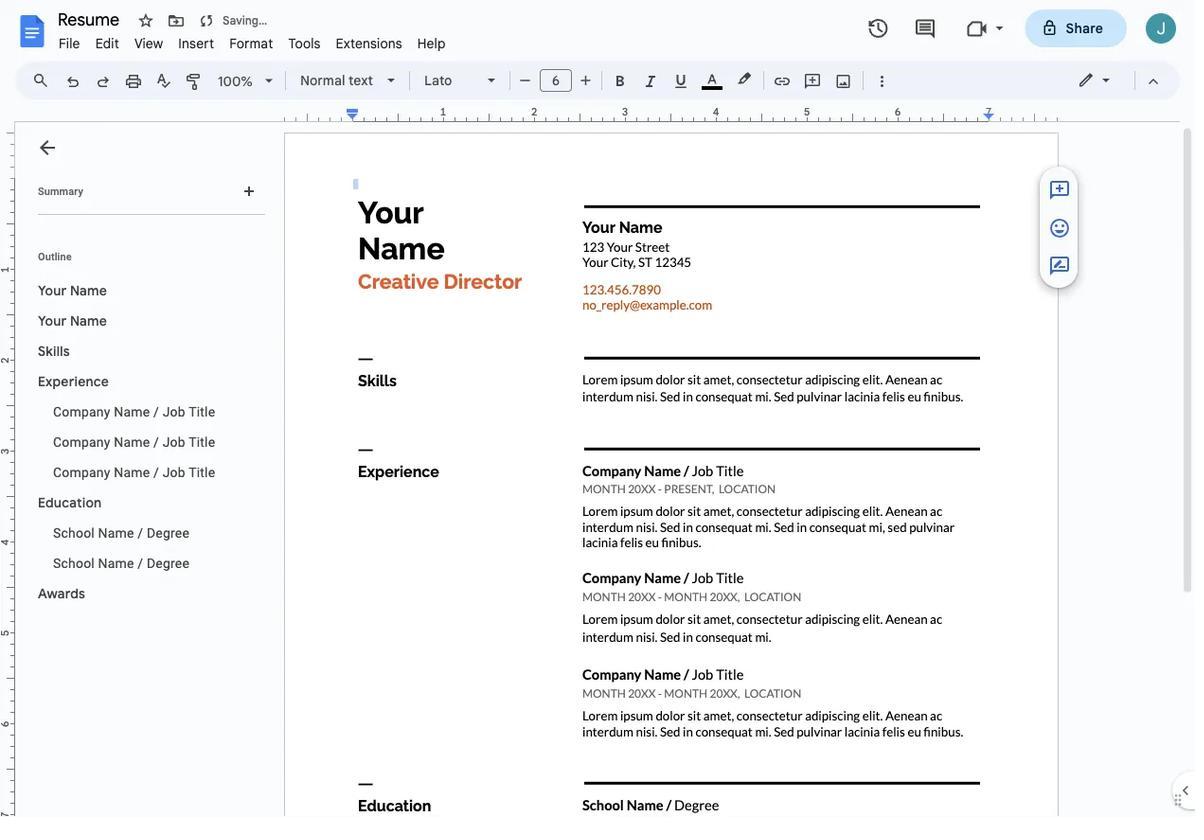 Task type: vqa. For each thing, say whether or not it's contained in the screenshot.
'Insert' Menu Item
yes



Task type: locate. For each thing, give the bounding box(es) containing it.
0 vertical spatial title
[[189, 404, 215, 420]]

application containing share
[[0, 0, 1196, 818]]

Star checkbox
[[133, 8, 159, 34]]

1 degree from the top
[[147, 525, 190, 541]]

your name
[[38, 282, 107, 299], [38, 313, 107, 329]]

1 vertical spatial company name / job title
[[53, 434, 215, 450]]

top margin image
[[0, 134, 14, 184]]

1 company from the top
[[53, 404, 110, 420]]

1 vertical spatial degree
[[147, 556, 190, 571]]

2 title from the top
[[189, 434, 215, 450]]

text color image
[[702, 67, 723, 90]]

3 company from the top
[[53, 465, 110, 480]]

1 vertical spatial company
[[53, 434, 110, 450]]

Zoom text field
[[213, 68, 259, 95]]

1 vertical spatial job
[[163, 434, 186, 450]]

Font size text field
[[541, 69, 571, 92]]

1 vertical spatial your
[[38, 313, 67, 329]]

/
[[153, 404, 159, 420], [153, 434, 159, 450], [153, 465, 159, 480], [138, 525, 143, 541], [138, 556, 143, 571]]

document outline element
[[15, 122, 273, 818]]

menu bar
[[51, 25, 453, 56]]

0 vertical spatial job
[[163, 404, 186, 420]]

0 vertical spatial degree
[[147, 525, 190, 541]]

2 vertical spatial title
[[189, 465, 215, 480]]

0 vertical spatial company
[[53, 404, 110, 420]]

name
[[70, 282, 107, 299], [70, 313, 107, 329], [114, 404, 150, 420], [114, 434, 150, 450], [114, 465, 150, 480], [98, 525, 134, 541], [98, 556, 134, 571]]

1 vertical spatial school
[[53, 556, 95, 571]]

1 your name from the top
[[38, 282, 107, 299]]

0 vertical spatial company name / job title
[[53, 404, 215, 420]]

2 vertical spatial job
[[163, 465, 186, 480]]

Zoom field
[[210, 67, 281, 96]]

school down education
[[53, 525, 95, 541]]

1 size image from the top
[[1049, 179, 1072, 202]]

company name / job title
[[53, 404, 215, 420], [53, 434, 215, 450], [53, 465, 215, 480]]

school up awards
[[53, 556, 95, 571]]

extensions menu item
[[328, 32, 410, 54]]

normal
[[300, 72, 345, 89]]

outline
[[38, 251, 72, 262]]

0 vertical spatial size image
[[1049, 179, 1072, 202]]

your up the 'skills'
[[38, 313, 67, 329]]

lato
[[424, 72, 452, 89]]

highlight color image
[[734, 67, 755, 90]]

your down outline
[[38, 282, 67, 299]]

0 vertical spatial school name / degree
[[53, 525, 190, 541]]

0 vertical spatial your
[[38, 282, 67, 299]]

size image up size image
[[1049, 179, 1072, 202]]

font list. lato selected. option
[[424, 67, 477, 94]]

menu bar containing file
[[51, 25, 453, 56]]

title
[[189, 404, 215, 420], [189, 434, 215, 450], [189, 465, 215, 480]]

your name down outline
[[38, 282, 107, 299]]

1 vertical spatial your name
[[38, 313, 107, 329]]

help menu item
[[410, 32, 453, 54]]

size image down size image
[[1049, 255, 1072, 278]]

size image
[[1049, 217, 1072, 240]]

school name / degree down education
[[53, 525, 190, 541]]

1 your from the top
[[38, 282, 67, 299]]

2 vertical spatial company name / job title
[[53, 465, 215, 480]]

school
[[53, 525, 95, 541], [53, 556, 95, 571]]

tools menu item
[[281, 32, 328, 54]]

size image
[[1049, 179, 1072, 202], [1049, 255, 1072, 278]]

share
[[1066, 20, 1104, 36]]

tools
[[288, 35, 321, 52]]

company
[[53, 404, 110, 420], [53, 434, 110, 450], [53, 465, 110, 480]]

degree
[[147, 525, 190, 541], [147, 556, 190, 571]]

your name up the 'skills'
[[38, 313, 107, 329]]

2 vertical spatial company
[[53, 465, 110, 480]]

job
[[163, 404, 186, 420], [163, 434, 186, 450], [163, 465, 186, 480]]

1 job from the top
[[163, 404, 186, 420]]

your
[[38, 282, 67, 299], [38, 313, 67, 329]]

summary heading
[[38, 184, 83, 199]]

0 vertical spatial your name
[[38, 282, 107, 299]]

school name / degree
[[53, 525, 190, 541], [53, 556, 190, 571]]

2 company name / job title from the top
[[53, 434, 215, 450]]

2 degree from the top
[[147, 556, 190, 571]]

2 school name / degree from the top
[[53, 556, 190, 571]]

1 vertical spatial school name / degree
[[53, 556, 190, 571]]

0 vertical spatial school
[[53, 525, 95, 541]]

school name / degree up awards
[[53, 556, 190, 571]]

1 vertical spatial size image
[[1049, 255, 1072, 278]]

1 vertical spatial title
[[189, 434, 215, 450]]

styles list. normal text selected. option
[[300, 67, 376, 94]]

application
[[0, 0, 1196, 818]]

share button
[[1026, 9, 1127, 47]]



Task type: describe. For each thing, give the bounding box(es) containing it.
skills
[[38, 343, 70, 360]]

menu bar banner
[[0, 0, 1196, 818]]

2 school from the top
[[53, 556, 95, 571]]

1 school from the top
[[53, 525, 95, 541]]

1 title from the top
[[189, 404, 215, 420]]

2 job from the top
[[163, 434, 186, 450]]

help
[[418, 35, 446, 52]]

outline heading
[[15, 249, 273, 276]]

edit menu item
[[88, 32, 127, 54]]

2 company from the top
[[53, 434, 110, 450]]

saving…
[[223, 14, 267, 28]]

2 size image from the top
[[1049, 255, 1072, 278]]

format menu item
[[222, 32, 281, 54]]

3 company name / job title from the top
[[53, 465, 215, 480]]

view menu item
[[127, 32, 171, 54]]

right margin image
[[984, 107, 1057, 121]]

view
[[134, 35, 163, 52]]

edit
[[95, 35, 119, 52]]

insert image image
[[833, 67, 855, 94]]

1 school name / degree from the top
[[53, 525, 190, 541]]

Font size field
[[540, 69, 580, 93]]

text
[[349, 72, 373, 89]]

1 company name / job title from the top
[[53, 404, 215, 420]]

insert
[[178, 35, 214, 52]]

extensions
[[336, 35, 402, 52]]

main toolbar
[[56, 0, 897, 735]]

file
[[59, 35, 80, 52]]

summary
[[38, 185, 83, 197]]

Rename text field
[[51, 8, 131, 30]]

normal text
[[300, 72, 373, 89]]

2 your from the top
[[38, 313, 67, 329]]

left margin image
[[285, 107, 358, 121]]

format
[[229, 35, 273, 52]]

3 job from the top
[[163, 465, 186, 480]]

education
[[38, 495, 102, 511]]

insert menu item
[[171, 32, 222, 54]]

saving… button
[[193, 8, 272, 34]]

experience
[[38, 373, 109, 390]]

Menus field
[[24, 67, 65, 94]]

3 title from the top
[[189, 465, 215, 480]]

file menu item
[[51, 32, 88, 54]]

2 your name from the top
[[38, 313, 107, 329]]

awards
[[38, 586, 85, 602]]

menu bar inside the menu bar banner
[[51, 25, 453, 56]]

mode and view toolbar
[[1064, 62, 1169, 99]]



